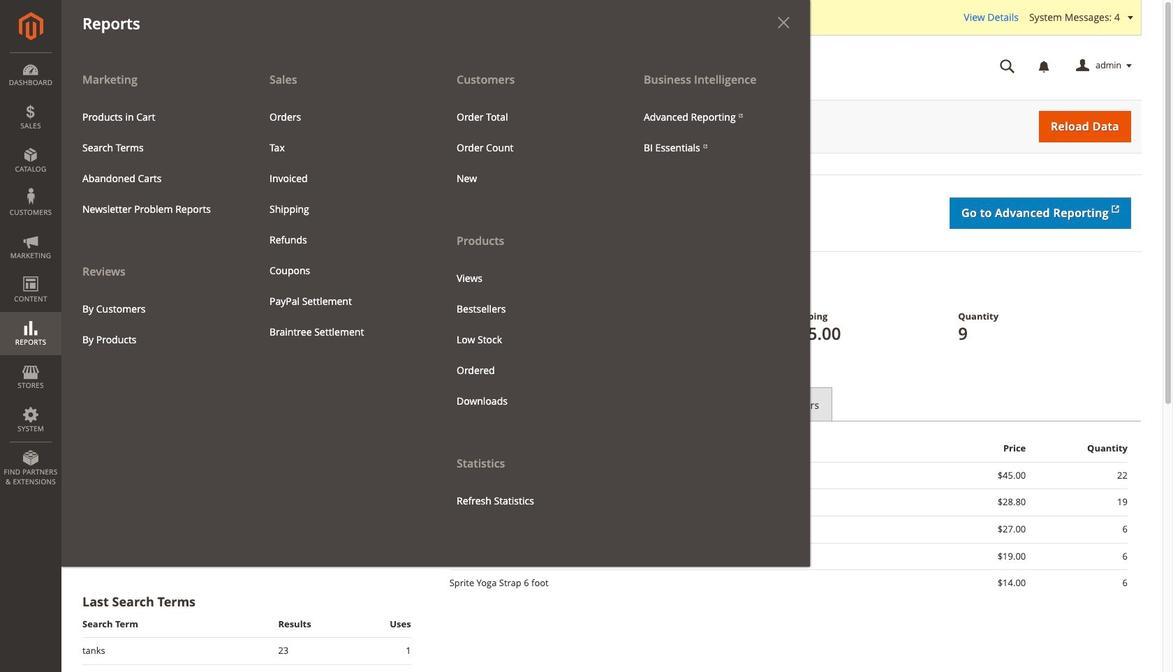 Task type: locate. For each thing, give the bounding box(es) containing it.
menu bar
[[0, 0, 810, 567]]

menu
[[61, 64, 810, 567], [61, 64, 249, 355], [436, 64, 623, 517], [72, 102, 238, 225], [259, 102, 425, 348], [446, 102, 613, 194], [634, 102, 800, 163], [446, 263, 613, 417], [72, 294, 238, 355]]



Task type: describe. For each thing, give the bounding box(es) containing it.
magento admin panel image
[[19, 12, 43, 41]]



Task type: vqa. For each thing, say whether or not it's contained in the screenshot.
'menu bar'
yes



